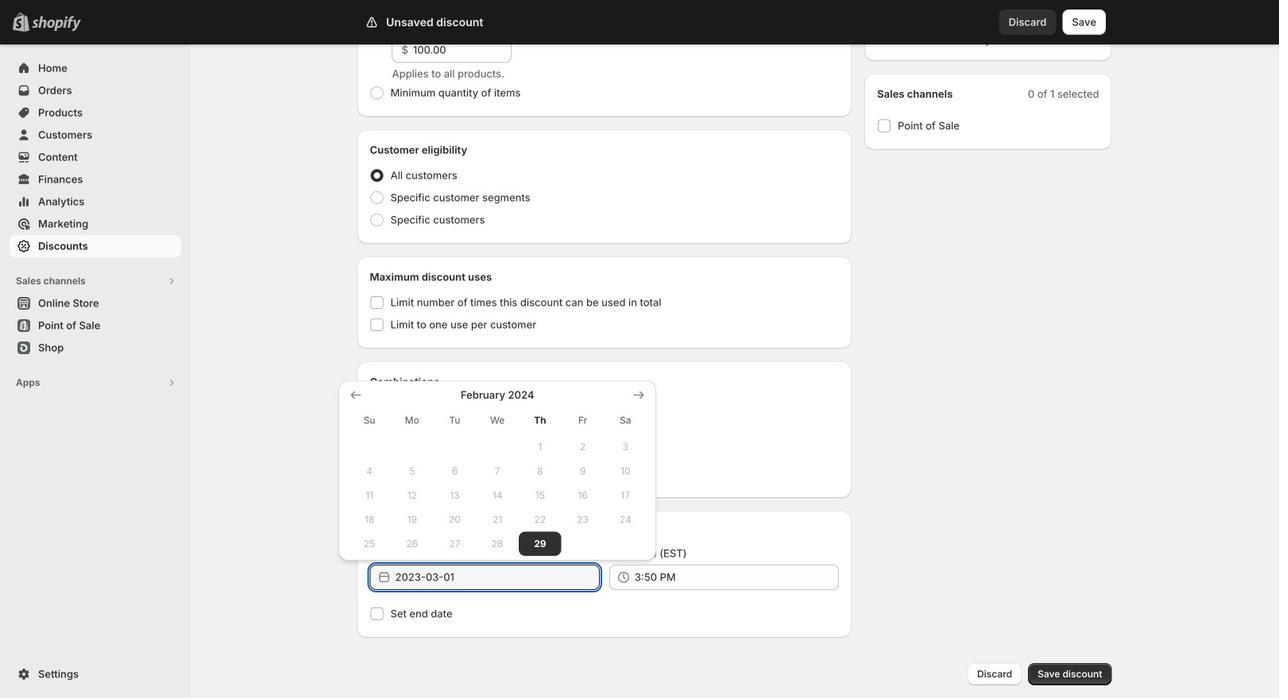 Task type: vqa. For each thing, say whether or not it's contained in the screenshot.
the topmost of
no



Task type: describe. For each thing, give the bounding box(es) containing it.
YYYY-MM-DD text field
[[395, 565, 600, 590]]

shopify image
[[32, 16, 81, 32]]

monday element
[[391, 406, 434, 435]]

saturday element
[[604, 406, 647, 435]]

thursday element
[[519, 406, 562, 435]]



Task type: locate. For each thing, give the bounding box(es) containing it.
friday element
[[562, 406, 604, 435]]

0.00 text field
[[413, 37, 511, 63]]

wednesday element
[[476, 406, 519, 435]]

Enter time text field
[[635, 565, 839, 590]]

sunday element
[[348, 406, 391, 435]]

grid
[[348, 387, 647, 556]]

tuesday element
[[434, 406, 476, 435]]



